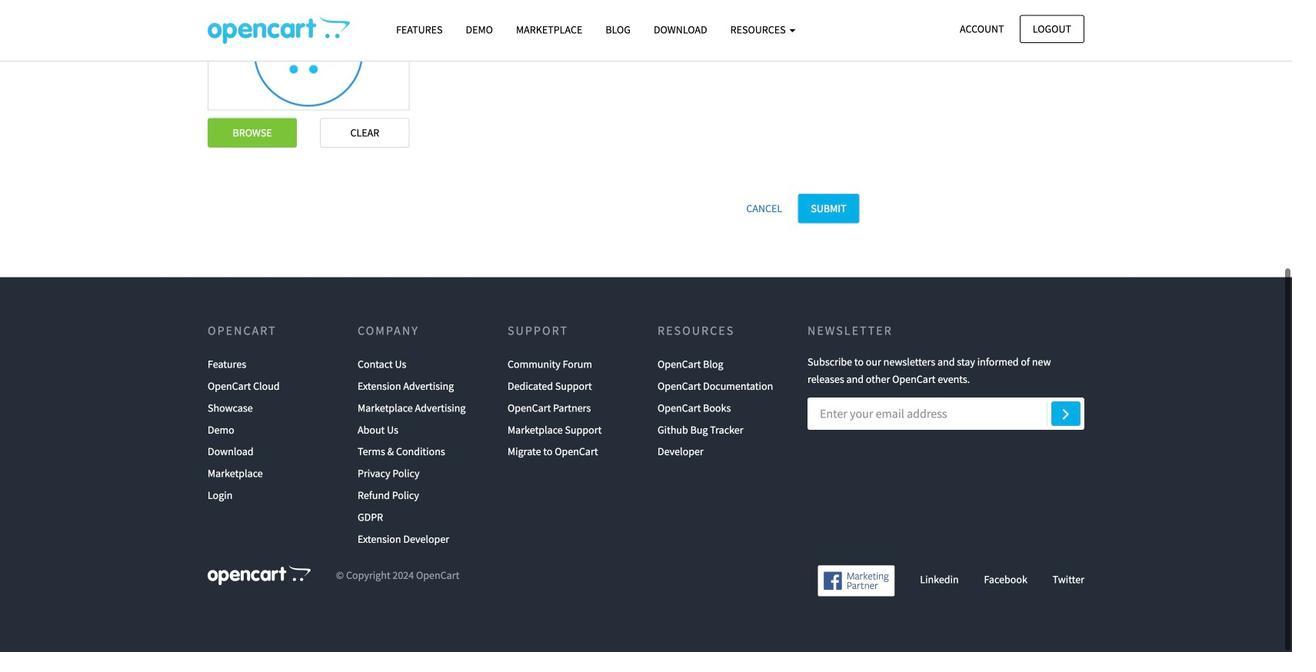 Task type: describe. For each thing, give the bounding box(es) containing it.
opencart - showcase image
[[208, 16, 350, 44]]

facebook marketing partner image
[[818, 565, 895, 596]]

opencart image
[[208, 565, 311, 585]]



Task type: vqa. For each thing, say whether or not it's contained in the screenshot.
The Comments
no



Task type: locate. For each thing, give the bounding box(es) containing it.
angle right image
[[1063, 404, 1069, 423]]



